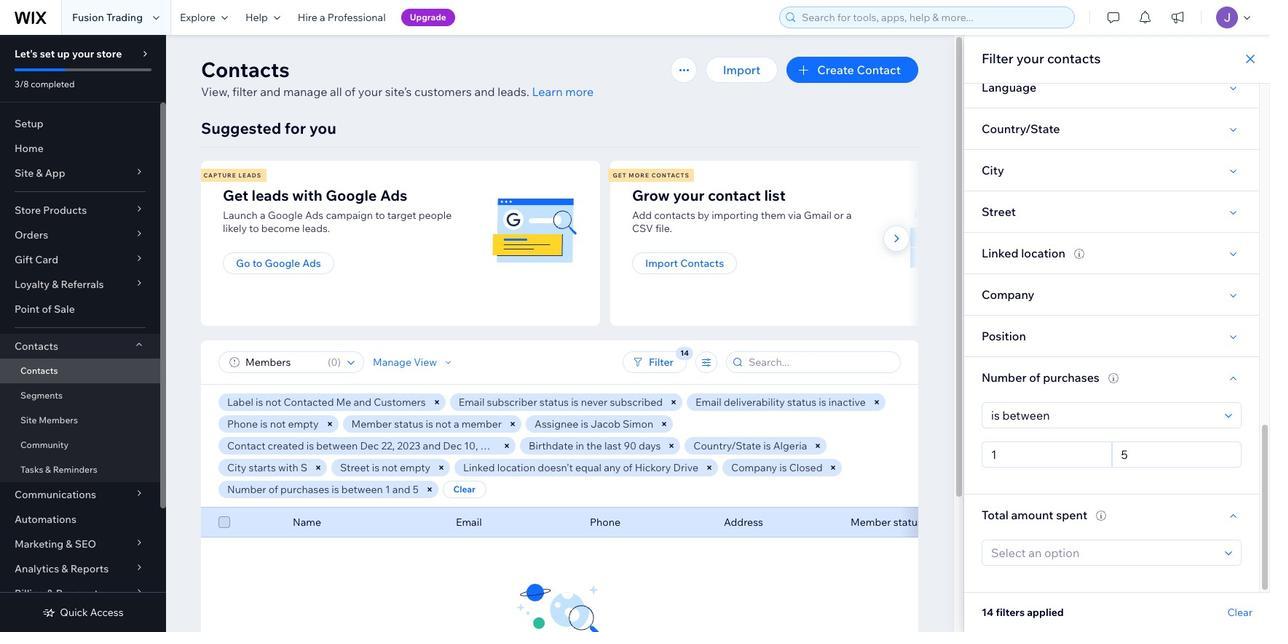 Task type: vqa. For each thing, say whether or not it's contained in the screenshot.
Order email notifications
no



Task type: locate. For each thing, give the bounding box(es) containing it.
and down the member status is not a member
[[423, 440, 441, 453]]

country/state
[[982, 122, 1060, 136], [694, 440, 761, 453]]

& inside popup button
[[36, 167, 43, 180]]

is down the "contact created is between dec 22, 2023 and dec 10, 2023"
[[372, 462, 380, 475]]

1 horizontal spatial 2023
[[480, 440, 504, 453]]

contacts up segments
[[20, 366, 58, 377]]

1 dec from the left
[[360, 440, 379, 453]]

1 horizontal spatial clear button
[[1228, 607, 1253, 620]]

1 horizontal spatial filter
[[982, 50, 1014, 67]]

last
[[605, 440, 622, 453]]

1 vertical spatial contact
[[227, 440, 265, 453]]

0 vertical spatial company
[[982, 288, 1035, 302]]

contact inside button
[[857, 63, 901, 77]]

& for loyalty
[[52, 278, 59, 291]]

1 vertical spatial phone
[[590, 516, 621, 530]]

community
[[20, 440, 69, 451]]

never
[[581, 396, 608, 409]]

empty down contacted
[[288, 418, 319, 431]]

create contact
[[817, 63, 901, 77]]

1 vertical spatial city
[[227, 462, 246, 475]]

a left 'member'
[[454, 418, 459, 431]]

city starts with s
[[227, 462, 307, 475]]

2023 right the 22,
[[397, 440, 421, 453]]

site down home
[[15, 167, 34, 180]]

is right label
[[256, 396, 263, 409]]

0 horizontal spatial filter
[[649, 356, 674, 369]]

fusion
[[72, 11, 104, 24]]

0 horizontal spatial contact
[[227, 440, 265, 453]]

1 2023 from the left
[[397, 440, 421, 453]]

clear for leftmost clear button
[[453, 484, 476, 495]]

with
[[292, 186, 323, 205], [278, 462, 298, 475]]

not for label is not contacted me and customers
[[266, 396, 281, 409]]

1 vertical spatial number
[[227, 484, 266, 497]]

0 horizontal spatial location
[[497, 462, 536, 475]]

0 horizontal spatial country/state
[[694, 440, 761, 453]]

location for linked location doesn't equal any of hickory drive
[[497, 462, 536, 475]]

learn
[[532, 84, 563, 99]]

a down leads
[[260, 209, 266, 222]]

& for analytics
[[61, 563, 68, 576]]

site for site members
[[20, 415, 37, 426]]

and right customers
[[475, 84, 495, 99]]

with right leads
[[292, 186, 323, 205]]

trading
[[106, 11, 143, 24]]

1 vertical spatial site
[[20, 415, 37, 426]]

1 horizontal spatial company
[[982, 288, 1035, 302]]

your left 'site's'
[[358, 84, 383, 99]]

is left algeria
[[764, 440, 771, 453]]

0 horizontal spatial linked
[[463, 462, 495, 475]]

import for import contacts
[[645, 257, 678, 270]]

your right up
[[72, 47, 94, 60]]

filter
[[232, 84, 258, 99]]

0 vertical spatial select an option field
[[987, 404, 1221, 428]]

people
[[419, 209, 452, 222]]

1 vertical spatial filter
[[649, 356, 674, 369]]

phone for phone is not empty
[[227, 418, 258, 431]]

site for site & app
[[15, 167, 34, 180]]

( 0 )
[[328, 356, 341, 369]]

leads. inside get leads with google ads launch a google ads campaign to target people likely to become leads.
[[302, 222, 330, 235]]

between left 1
[[342, 484, 383, 497]]

go
[[236, 257, 250, 270]]

contacts
[[652, 172, 690, 179]]

site down segments
[[20, 415, 37, 426]]

2 vertical spatial ads
[[302, 257, 321, 270]]

csv
[[632, 222, 653, 235]]

subscriber
[[487, 396, 537, 409]]

1 vertical spatial company
[[731, 462, 777, 475]]

list
[[199, 161, 1015, 326]]

app
[[45, 167, 65, 180]]

1 vertical spatial purchases
[[280, 484, 329, 497]]

created
[[268, 440, 304, 453]]

1 vertical spatial leads.
[[302, 222, 330, 235]]

filter up the subscribed
[[649, 356, 674, 369]]

0 horizontal spatial member
[[351, 418, 392, 431]]

a right or
[[846, 209, 852, 222]]

to left target
[[375, 209, 385, 222]]

1 vertical spatial ads
[[305, 209, 324, 222]]

0 vertical spatial location
[[1021, 246, 1066, 261]]

fusion trading
[[72, 11, 143, 24]]

leads. left learn
[[498, 84, 529, 99]]

your inside grow your contact list add contacts by importing them via gmail or a csv file.
[[673, 186, 705, 205]]

learn more button
[[532, 83, 594, 101]]

0 vertical spatial leads.
[[498, 84, 529, 99]]

dec left 10, on the bottom left of page
[[443, 440, 462, 453]]

country/state down language
[[982, 122, 1060, 136]]

set
[[40, 47, 55, 60]]

1 horizontal spatial street
[[982, 205, 1016, 219]]

is left jacob
[[581, 418, 588, 431]]

0 vertical spatial filter
[[982, 50, 1014, 67]]

ads left campaign
[[305, 209, 324, 222]]

From number field
[[987, 443, 1107, 468]]

2 select an option field from the top
[[987, 541, 1221, 566]]

& right 'billing'
[[47, 588, 54, 601]]

to inside button
[[252, 257, 262, 270]]

0 vertical spatial member
[[351, 418, 392, 431]]

not up 'phone is not empty'
[[266, 396, 281, 409]]

1 vertical spatial import
[[645, 257, 678, 270]]

gift card button
[[0, 248, 160, 272]]

0 horizontal spatial 2023
[[397, 440, 421, 453]]

number down position
[[982, 371, 1027, 385]]

phone is not empty
[[227, 418, 319, 431]]

customers
[[415, 84, 472, 99]]

import inside button
[[723, 63, 761, 77]]

0 vertical spatial clear
[[453, 484, 476, 495]]

filter your contacts
[[982, 50, 1101, 67]]

inactive
[[829, 396, 866, 409]]

site inside popup button
[[15, 167, 34, 180]]

0 horizontal spatial import
[[645, 257, 678, 270]]

ads down get leads with google ads launch a google ads campaign to target people likely to become leads.
[[302, 257, 321, 270]]

company
[[982, 288, 1035, 302], [731, 462, 777, 475]]

to right go
[[252, 257, 262, 270]]

1 horizontal spatial purchases
[[1043, 371, 1100, 385]]

& inside dropdown button
[[52, 278, 59, 291]]

2 vertical spatial google
[[265, 257, 300, 270]]

contacts button
[[0, 334, 160, 359]]

& right tasks
[[45, 465, 51, 476]]

not down the 22,
[[382, 462, 398, 475]]

0 vertical spatial clear button
[[443, 481, 486, 499]]

& left seo
[[66, 538, 73, 551]]

by
[[698, 209, 709, 222]]

and right the filter
[[260, 84, 281, 99]]

0 vertical spatial contacts
[[1047, 50, 1101, 67]]

& inside popup button
[[66, 538, 73, 551]]

contacts inside 'button'
[[680, 257, 724, 270]]

1 horizontal spatial country/state
[[982, 122, 1060, 136]]

country/state up drive
[[694, 440, 761, 453]]

street up 'linked location'
[[982, 205, 1016, 219]]

email for email deliverability status is inactive
[[696, 396, 722, 409]]

select an option field down spent
[[987, 541, 1221, 566]]

dec left the 22,
[[360, 440, 379, 453]]

between down me on the bottom left of page
[[316, 440, 358, 453]]

purchases for number of purchases
[[1043, 371, 1100, 385]]

contacts up the filter
[[201, 57, 290, 82]]

14
[[982, 607, 994, 620]]

phone for phone
[[590, 516, 621, 530]]

purchases
[[1043, 371, 1100, 385], [280, 484, 329, 497]]

1 horizontal spatial import
[[723, 63, 761, 77]]

home link
[[0, 136, 160, 161]]

google down become
[[265, 257, 300, 270]]

your up by
[[673, 186, 705, 205]]

filters
[[996, 607, 1025, 620]]

phone down any
[[590, 516, 621, 530]]

street down the "contact created is between dec 22, 2023 and dec 10, 2023"
[[340, 462, 370, 475]]

via
[[788, 209, 802, 222]]

Search for tools, apps, help & more... field
[[798, 7, 1070, 28]]

0 horizontal spatial leads.
[[302, 222, 330, 235]]

your up language
[[1017, 50, 1044, 67]]

1 horizontal spatial clear
[[1228, 607, 1253, 620]]

sale
[[54, 303, 75, 316]]

with for google
[[292, 186, 323, 205]]

contacts down by
[[680, 257, 724, 270]]

1 horizontal spatial leads.
[[498, 84, 529, 99]]

None checkbox
[[219, 514, 230, 532]]

2023 right 10, on the bottom left of page
[[480, 440, 504, 453]]

a
[[320, 11, 325, 24], [260, 209, 266, 222], [846, 209, 852, 222], [454, 418, 459, 431]]

get leads with google ads launch a google ads campaign to target people likely to become leads.
[[223, 186, 452, 235]]

& for tasks
[[45, 465, 51, 476]]

1 horizontal spatial empty
[[400, 462, 431, 475]]

0 vertical spatial empty
[[288, 418, 319, 431]]

1 horizontal spatial city
[[982, 163, 1004, 178]]

number for number of purchases is between 1 and 5
[[227, 484, 266, 497]]

1 vertical spatial empty
[[400, 462, 431, 475]]

of
[[345, 84, 356, 99], [42, 303, 52, 316], [1029, 371, 1041, 385], [623, 462, 633, 475], [269, 484, 278, 497]]

Select an option field
[[987, 404, 1221, 428], [987, 541, 1221, 566]]

leads. right become
[[302, 222, 330, 235]]

google up campaign
[[326, 186, 377, 205]]

0 vertical spatial country/state
[[982, 122, 1060, 136]]

get
[[613, 172, 627, 179]]

company down country/state is algeria
[[731, 462, 777, 475]]

country/state for country/state
[[982, 122, 1060, 136]]

filter button
[[623, 352, 687, 374]]

1 horizontal spatial number
[[982, 371, 1027, 385]]

loyalty & referrals
[[15, 278, 104, 291]]

of for number of purchases is between 1 and 5
[[269, 484, 278, 497]]

empty up 5
[[400, 462, 431, 475]]

0 horizontal spatial clear
[[453, 484, 476, 495]]

1 vertical spatial clear
[[1228, 607, 1253, 620]]

is up s
[[306, 440, 314, 453]]

0 vertical spatial import
[[723, 63, 761, 77]]

google
[[326, 186, 377, 205], [268, 209, 303, 222], [265, 257, 300, 270]]

store products button
[[0, 198, 160, 223]]

1 vertical spatial member
[[851, 516, 891, 530]]

1 vertical spatial linked
[[463, 462, 495, 475]]

not for street is not empty
[[382, 462, 398, 475]]

0 vertical spatial number
[[982, 371, 1027, 385]]

google down leads
[[268, 209, 303, 222]]

0 horizontal spatial purchases
[[280, 484, 329, 497]]

city for city starts with s
[[227, 462, 246, 475]]

0 vertical spatial with
[[292, 186, 323, 205]]

email for email subscriber status is never subscribed
[[459, 396, 485, 409]]

total amount spent
[[982, 508, 1088, 523]]

1 vertical spatial select an option field
[[987, 541, 1221, 566]]

contact right create
[[857, 63, 901, 77]]

1 vertical spatial country/state
[[694, 440, 761, 453]]

select an option field up from number field
[[987, 404, 1221, 428]]

contact created is between dec 22, 2023 and dec 10, 2023
[[227, 440, 504, 453]]

0 horizontal spatial street
[[340, 462, 370, 475]]

1 horizontal spatial dec
[[443, 440, 462, 453]]

0 horizontal spatial empty
[[288, 418, 319, 431]]

ads up target
[[380, 186, 407, 205]]

hire a professional link
[[289, 0, 395, 35]]

get
[[223, 186, 248, 205]]

0 horizontal spatial dec
[[360, 440, 379, 453]]

0 horizontal spatial clear button
[[443, 481, 486, 499]]

& left app
[[36, 167, 43, 180]]

0 horizontal spatial contacts
[[654, 209, 695, 222]]

upgrade button
[[401, 9, 455, 26]]

0 vertical spatial street
[[982, 205, 1016, 219]]

me
[[336, 396, 351, 409]]

card
[[35, 253, 58, 267]]

import button
[[706, 57, 778, 83]]

is up starts
[[260, 418, 268, 431]]

list
[[764, 186, 786, 205]]

company up position
[[982, 288, 1035, 302]]

members
[[39, 415, 78, 426]]

number down starts
[[227, 484, 266, 497]]

0 horizontal spatial city
[[227, 462, 246, 475]]

0 horizontal spatial phone
[[227, 418, 258, 431]]

country/state for country/state is algeria
[[694, 440, 761, 453]]

company for company is closed
[[731, 462, 777, 475]]

0 vertical spatial contact
[[857, 63, 901, 77]]

1 horizontal spatial contacts
[[1047, 50, 1101, 67]]

a inside grow your contact list add contacts by importing them via gmail or a csv file.
[[846, 209, 852, 222]]

with for s
[[278, 462, 298, 475]]

contact
[[857, 63, 901, 77], [227, 440, 265, 453]]

1 horizontal spatial linked
[[982, 246, 1019, 261]]

become
[[261, 222, 300, 235]]

completed
[[31, 79, 75, 90]]

1
[[385, 484, 390, 497]]

filter up language
[[982, 50, 1014, 67]]

contact up starts
[[227, 440, 265, 453]]

&
[[36, 167, 43, 180], [52, 278, 59, 291], [45, 465, 51, 476], [66, 538, 73, 551], [61, 563, 68, 576], [47, 588, 54, 601]]

1 horizontal spatial contact
[[857, 63, 901, 77]]

phone down label
[[227, 418, 258, 431]]

import
[[723, 63, 761, 77], [645, 257, 678, 270]]

not up created
[[270, 418, 286, 431]]

billing
[[15, 588, 45, 601]]

site
[[15, 167, 34, 180], [20, 415, 37, 426]]

1 vertical spatial contacts
[[654, 209, 695, 222]]

street for street is not empty
[[340, 462, 370, 475]]

contacts link
[[0, 359, 160, 384]]

capture
[[204, 172, 236, 179]]

with left s
[[278, 462, 298, 475]]

1 vertical spatial location
[[497, 462, 536, 475]]

5
[[413, 484, 419, 497]]

0 vertical spatial site
[[15, 167, 34, 180]]

quick access
[[60, 607, 124, 620]]

& right loyalty
[[52, 278, 59, 291]]

0 vertical spatial phone
[[227, 418, 258, 431]]

clear for the right clear button
[[1228, 607, 1253, 620]]

1 horizontal spatial location
[[1021, 246, 1066, 261]]

1 horizontal spatial member
[[851, 516, 891, 530]]

view,
[[201, 84, 230, 99]]

with inside get leads with google ads launch a google ads campaign to target people likely to become leads.
[[292, 186, 323, 205]]

and right me on the bottom left of page
[[354, 396, 372, 409]]

contacts view, filter and manage all of your site's customers and leads. learn more
[[201, 57, 594, 99]]

contacts down point of sale
[[15, 340, 58, 353]]

not
[[266, 396, 281, 409], [270, 418, 286, 431], [436, 418, 451, 431], [382, 462, 398, 475]]

leads.
[[498, 84, 529, 99], [302, 222, 330, 235]]

empty for phone is not empty
[[288, 418, 319, 431]]

contacted
[[284, 396, 334, 409]]

clear inside button
[[453, 484, 476, 495]]

1 vertical spatial with
[[278, 462, 298, 475]]

filter inside button
[[649, 356, 674, 369]]

1 vertical spatial street
[[340, 462, 370, 475]]

language
[[982, 80, 1037, 95]]

0 horizontal spatial number
[[227, 484, 266, 497]]

0 vertical spatial city
[[982, 163, 1004, 178]]

likely
[[223, 222, 247, 235]]

gift
[[15, 253, 33, 267]]

suggested
[[201, 119, 281, 138]]

purchases for number of purchases is between 1 and 5
[[280, 484, 329, 497]]

1 vertical spatial clear button
[[1228, 607, 1253, 620]]

0 horizontal spatial company
[[731, 462, 777, 475]]

import inside 'button'
[[645, 257, 678, 270]]

is
[[256, 396, 263, 409], [571, 396, 579, 409], [819, 396, 827, 409], [260, 418, 268, 431], [426, 418, 433, 431], [581, 418, 588, 431], [306, 440, 314, 453], [764, 440, 771, 453], [372, 462, 380, 475], [780, 462, 787, 475], [332, 484, 339, 497]]

site & app
[[15, 167, 65, 180]]

& for marketing
[[66, 538, 73, 551]]

0 vertical spatial purchases
[[1043, 371, 1100, 385]]

of inside the sidebar element
[[42, 303, 52, 316]]

billing & payments button
[[0, 582, 160, 607]]

1 horizontal spatial phone
[[590, 516, 621, 530]]

& left reports
[[61, 563, 68, 576]]

0 vertical spatial linked
[[982, 246, 1019, 261]]

equal
[[575, 462, 602, 475]]



Task type: describe. For each thing, give the bounding box(es) containing it.
address
[[724, 516, 763, 530]]

add
[[632, 209, 652, 222]]

list containing get leads with google ads
[[199, 161, 1015, 326]]

marketing
[[15, 538, 64, 551]]

filter for filter your contacts
[[982, 50, 1014, 67]]

reports
[[70, 563, 109, 576]]

1 vertical spatial between
[[342, 484, 383, 497]]

orders button
[[0, 223, 160, 248]]

payments
[[56, 588, 103, 601]]

store
[[15, 204, 41, 217]]

professional
[[328, 11, 386, 24]]

applied
[[1027, 607, 1064, 620]]

seo
[[75, 538, 96, 551]]

company for company
[[982, 288, 1035, 302]]

leads
[[238, 172, 262, 179]]

closed
[[789, 462, 823, 475]]

member for member status
[[851, 516, 891, 530]]

0 vertical spatial google
[[326, 186, 377, 205]]

view
[[414, 356, 437, 369]]

is left never
[[571, 396, 579, 409]]

file.
[[655, 222, 672, 235]]

birthdate in the last 90 days
[[529, 440, 661, 453]]

company is closed
[[731, 462, 823, 475]]

them
[[761, 209, 786, 222]]

grow your contact list add contacts by importing them via gmail or a csv file.
[[632, 186, 852, 235]]

referrals
[[61, 278, 104, 291]]

label is not contacted me and customers
[[227, 396, 426, 409]]

a right hire
[[320, 11, 325, 24]]

22,
[[381, 440, 395, 453]]

store products
[[15, 204, 87, 217]]

let's set up your store
[[15, 47, 122, 60]]

linked location
[[982, 246, 1066, 261]]

products
[[43, 204, 87, 217]]

1 select an option field from the top
[[987, 404, 1221, 428]]

your inside the sidebar element
[[72, 47, 94, 60]]

number of purchases is between 1 and 5
[[227, 484, 419, 497]]

member status
[[851, 516, 923, 530]]

setup link
[[0, 111, 160, 136]]

contacts inside grow your contact list add contacts by importing them via gmail or a csv file.
[[654, 209, 695, 222]]

0 vertical spatial ads
[[380, 186, 407, 205]]

and right 1
[[393, 484, 410, 497]]

starts
[[249, 462, 276, 475]]

name
[[293, 516, 321, 530]]

algeria
[[773, 440, 807, 453]]

To number field
[[1117, 443, 1237, 468]]

member for member status is not a member
[[351, 418, 392, 431]]

a inside get leads with google ads launch a google ads campaign to target people likely to become leads.
[[260, 209, 266, 222]]

capture leads
[[204, 172, 262, 179]]

up
[[57, 47, 70, 60]]

access
[[90, 607, 124, 620]]

community link
[[0, 433, 160, 458]]

store
[[96, 47, 122, 60]]

Search... field
[[744, 353, 896, 373]]

suggested for you
[[201, 119, 336, 138]]

contacts inside contacts view, filter and manage all of your site's customers and leads. learn more
[[201, 57, 290, 82]]

of for point of sale
[[42, 303, 52, 316]]

birthdate
[[529, 440, 573, 453]]

3/8 completed
[[15, 79, 75, 90]]

sidebar element
[[0, 35, 166, 633]]

leads. inside contacts view, filter and manage all of your site's customers and leads. learn more
[[498, 84, 529, 99]]

empty for street is not empty
[[400, 462, 431, 475]]

linked for linked location doesn't equal any of hickory drive
[[463, 462, 495, 475]]

(
[[328, 356, 331, 369]]

gmail
[[804, 209, 832, 222]]

to right likely
[[249, 222, 259, 235]]

reminders
[[53, 465, 97, 476]]

quick access button
[[42, 607, 124, 620]]

not for phone is not empty
[[270, 418, 286, 431]]

is down "customers"
[[426, 418, 433, 431]]

is left closed
[[780, 462, 787, 475]]

google inside button
[[265, 257, 300, 270]]

country/state is algeria
[[694, 440, 807, 453]]

hickory
[[635, 462, 671, 475]]

of inside contacts view, filter and manage all of your site's customers and leads. learn more
[[345, 84, 356, 99]]

point of sale link
[[0, 297, 160, 322]]

email subscriber status is never subscribed
[[459, 396, 663, 409]]

jacob
[[591, 418, 621, 431]]

label
[[227, 396, 253, 409]]

grow
[[632, 186, 670, 205]]

amount
[[1011, 508, 1054, 523]]

90
[[624, 440, 637, 453]]

analytics & reports
[[15, 563, 109, 576]]

& for billing
[[47, 588, 54, 601]]

more
[[629, 172, 650, 179]]

location for linked location
[[1021, 246, 1066, 261]]

create
[[817, 63, 854, 77]]

you
[[309, 119, 336, 138]]

automations
[[15, 514, 76, 527]]

setup
[[15, 117, 44, 130]]

point of sale
[[15, 303, 75, 316]]

more
[[565, 84, 594, 99]]

hire
[[298, 11, 318, 24]]

any
[[604, 462, 621, 475]]

spent
[[1056, 508, 1088, 523]]

filter for filter
[[649, 356, 674, 369]]

linked for linked location
[[982, 246, 1019, 261]]

home
[[15, 142, 44, 155]]

analytics & reports button
[[0, 557, 160, 582]]

2 dec from the left
[[443, 440, 462, 453]]

create contact button
[[787, 57, 919, 83]]

launch
[[223, 209, 258, 222]]

orders
[[15, 229, 48, 242]]

days
[[639, 440, 661, 453]]

import for import
[[723, 63, 761, 77]]

city for city
[[982, 163, 1004, 178]]

is left inactive
[[819, 396, 827, 409]]

marketing & seo button
[[0, 532, 160, 557]]

ads inside button
[[302, 257, 321, 270]]

1 vertical spatial google
[[268, 209, 303, 222]]

loyalty & referrals button
[[0, 272, 160, 297]]

simon
[[623, 418, 653, 431]]

contacts inside dropdown button
[[15, 340, 58, 353]]

site members link
[[0, 409, 160, 433]]

street for street
[[982, 205, 1016, 219]]

is left 1
[[332, 484, 339, 497]]

communications button
[[0, 483, 160, 508]]

not left 'member'
[[436, 418, 451, 431]]

of for number of purchases
[[1029, 371, 1041, 385]]

segments
[[20, 390, 63, 401]]

site members
[[20, 415, 78, 426]]

0 vertical spatial between
[[316, 440, 358, 453]]

number for number of purchases
[[982, 371, 1027, 385]]

Unsaved view field
[[241, 353, 323, 373]]

& for site
[[36, 167, 43, 180]]

assignee is jacob simon
[[535, 418, 653, 431]]

site's
[[385, 84, 412, 99]]

your inside contacts view, filter and manage all of your site's customers and leads. learn more
[[358, 84, 383, 99]]

tasks & reminders
[[20, 465, 97, 476]]

number of purchases
[[982, 371, 1100, 385]]

2 2023 from the left
[[480, 440, 504, 453]]



